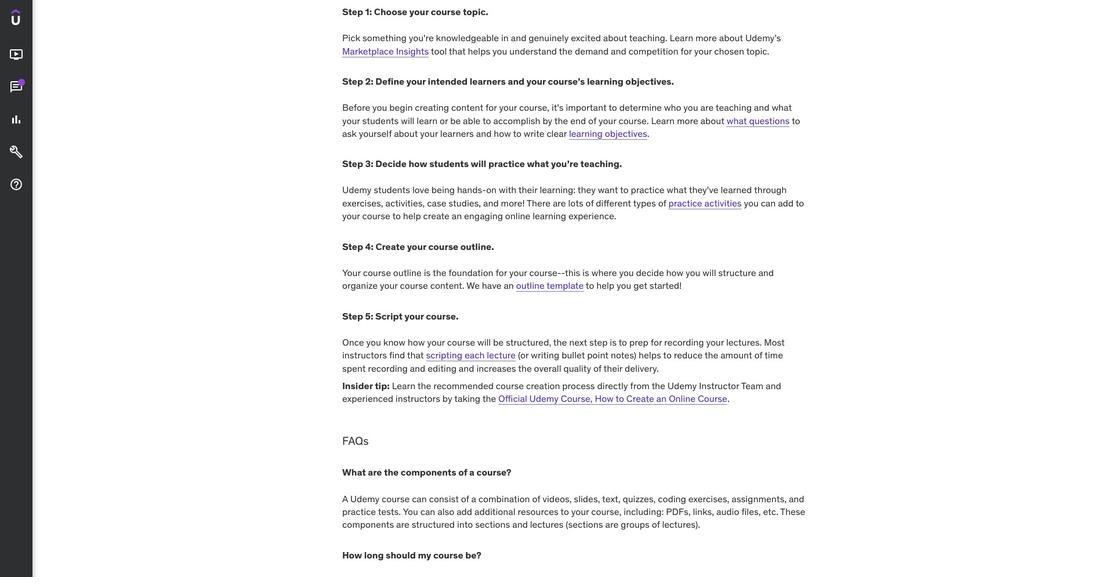Task type: locate. For each thing, give the bounding box(es) containing it.
a
[[469, 467, 475, 478], [471, 493, 476, 504]]

course, up the accomplish on the top left of the page
[[519, 102, 549, 113]]

your left course-
[[509, 267, 527, 278]]

bullet
[[562, 349, 585, 361]]

0 vertical spatial an
[[452, 210, 462, 222]]

practice inside a udemy course can consist of a combination of videos, slides, text, quizzes, coding exercises, assignments, and practice tests. you can also add additional resources to your course, including: pdfs, links, audio files, etc. these components are structured into sections and lectures (sections are groups of lectures).
[[342, 506, 376, 517]]

2 vertical spatial an
[[657, 393, 667, 405]]

0 vertical spatial .
[[647, 128, 650, 139]]

udemy inside a udemy course can consist of a combination of videos, slides, text, quizzes, coding exercises, assignments, and practice tests. you can also add additional resources to your course, including: pdfs, links, audio files, etc. these components are structured into sections and lectures (sections are groups of lectures).
[[350, 493, 380, 504]]

0 vertical spatial by
[[543, 115, 552, 126]]

activities
[[705, 197, 742, 209]]

your inside to ask yourself about your learners and how to write clear
[[420, 128, 438, 139]]

objectives.
[[626, 75, 674, 87]]

how inside your course outline is the foundation for your course--this is where you decide how you will structure and organize your course content. we have an
[[666, 267, 684, 278]]

0 vertical spatial that
[[449, 45, 466, 57]]

are inside "udemy students love being hands-on with their learning: they want to practice what they've learned through exercises, activities, case studies, and more! there are lots of different types of"
[[553, 197, 566, 209]]

you down learned
[[744, 197, 759, 209]]

choose
[[374, 6, 407, 17]]

a up the additional
[[471, 493, 476, 504]]

1 horizontal spatial helps
[[639, 349, 661, 361]]

1 horizontal spatial how
[[595, 393, 614, 405]]

more
[[696, 32, 717, 44], [677, 115, 698, 126]]

0 vertical spatial helps
[[468, 45, 490, 57]]

and right structure
[[759, 267, 774, 278]]

course, down text,
[[591, 506, 622, 517]]

teaching.
[[629, 32, 668, 44], [581, 158, 622, 170]]

more up chosen
[[696, 32, 717, 44]]

udemy down 3: at top left
[[342, 184, 372, 196]]

an left online
[[657, 393, 667, 405]]

from
[[630, 380, 650, 392]]

and down the on
[[483, 197, 499, 209]]

1 horizontal spatial instructors
[[396, 393, 440, 405]]

help
[[403, 210, 421, 222], [597, 280, 614, 291]]

to inside (or writing bullet point notes) helps to reduce the amount of time spent recording and editing and increases the overall quality of their delivery.
[[663, 349, 672, 361]]

process
[[562, 380, 595, 392]]

important
[[566, 102, 607, 113]]

1 horizontal spatial help
[[597, 280, 614, 291]]

1 vertical spatial add
[[457, 506, 472, 517]]

1 vertical spatial by
[[443, 393, 452, 405]]

competition
[[629, 45, 679, 57]]

course. down content.
[[426, 310, 459, 322]]

are left teaching
[[701, 102, 714, 113]]

course. inside before you begin creating content for your course, it's important to determine who you are teaching and what your students will learn or be able to accomplish by the end of your course. learn more about
[[619, 115, 649, 126]]

teaching. for you're
[[581, 158, 622, 170]]

0 horizontal spatial exercises,
[[342, 197, 383, 209]]

components up the consist
[[401, 467, 456, 478]]

1 vertical spatial that
[[407, 349, 424, 361]]

0 horizontal spatial recording
[[368, 362, 408, 374]]

lecture
[[487, 349, 516, 361]]

4 medium image from the top
[[9, 178, 23, 192]]

0 horizontal spatial outline
[[393, 267, 422, 278]]

0 vertical spatial create
[[376, 241, 405, 252]]

step 2: define your intended learners and your course's learning objectives.
[[342, 75, 674, 87]]

0 horizontal spatial be
[[450, 115, 461, 126]]

(sections
[[566, 519, 603, 530]]

their
[[519, 184, 538, 196], [604, 362, 623, 374]]

4 step from the top
[[342, 241, 363, 252]]

0 horizontal spatial helps
[[468, 45, 490, 57]]

add inside you can add to your course to help create an engaging online learning experience.
[[778, 197, 794, 209]]

students up yourself
[[362, 115, 399, 126]]

udemy up online
[[668, 380, 697, 392]]

lectures).
[[662, 519, 700, 530]]

0 vertical spatial instructors
[[342, 349, 387, 361]]

0 vertical spatial course.
[[619, 115, 649, 126]]

2 horizontal spatial an
[[657, 393, 667, 405]]

the inside before you begin creating content for your course, it's important to determine who you are teaching and what your students will learn or be able to accomplish by the end of your course. learn more about
[[555, 115, 568, 126]]

learn
[[670, 32, 693, 44], [651, 115, 675, 126], [392, 380, 416, 392]]

recording up reduce
[[664, 336, 704, 348]]

that down knowledgeable
[[449, 45, 466, 57]]

we
[[467, 280, 480, 291]]

1 vertical spatial a
[[471, 493, 476, 504]]

1 vertical spatial .
[[727, 393, 730, 405]]

teaching. inside pick something you're knowledgeable in and genuinely excited about teaching. learn more about udemy's marketplace insights tool that helps you understand the demand and competition for your chosen topic.
[[629, 32, 668, 44]]

2 vertical spatial students
[[374, 184, 410, 196]]

0 vertical spatial more
[[696, 32, 717, 44]]

help inside you can add to your course to help create an engaging online learning experience.
[[403, 210, 421, 222]]

5:
[[365, 310, 373, 322]]

0 horizontal spatial teaching.
[[581, 158, 622, 170]]

how inside to ask yourself about your learners and how to write clear
[[494, 128, 511, 139]]

3 step from the top
[[342, 158, 363, 170]]

sections
[[475, 519, 510, 530]]

1 vertical spatial learners
[[440, 128, 474, 139]]

about down learn
[[394, 128, 418, 139]]

what
[[772, 102, 792, 113], [727, 115, 747, 126], [527, 158, 549, 170], [667, 184, 687, 196]]

scripting
[[426, 349, 462, 361]]

instructors down editing
[[396, 393, 440, 405]]

to inside "udemy students love being hands-on with their learning: they want to practice what they've learned through exercises, activities, case studies, and more! there are lots of different types of"
[[620, 184, 629, 196]]

3 medium image from the top
[[9, 145, 23, 159]]

time
[[765, 349, 783, 361]]

be up lecture on the bottom of page
[[493, 336, 504, 348]]

1 horizontal spatial .
[[727, 393, 730, 405]]

recording down find
[[368, 362, 408, 374]]

add up into
[[457, 506, 472, 517]]

1 horizontal spatial components
[[401, 467, 456, 478]]

practice up "types"
[[631, 184, 665, 196]]

0 horizontal spatial add
[[457, 506, 472, 517]]

of right end
[[588, 115, 596, 126]]

0 vertical spatial add
[[778, 197, 794, 209]]

where
[[592, 267, 617, 278]]

helps inside pick something you're knowledgeable in and genuinely excited about teaching. learn more about udemy's marketplace insights tool that helps you understand the demand and competition for your chosen topic.
[[468, 45, 490, 57]]

you right decide
[[686, 267, 701, 278]]

and inside "udemy students love being hands-on with their learning: they want to practice what they've learned through exercises, activities, case studies, and more! there are lots of different types of"
[[483, 197, 499, 209]]

. down determine on the top of page
[[647, 128, 650, 139]]

1 horizontal spatial an
[[504, 280, 514, 291]]

learners down or at the left of page
[[440, 128, 474, 139]]

students inside "udemy students love being hands-on with their learning: they want to practice what they've learned through exercises, activities, case studies, and more! there are lots of different types of"
[[374, 184, 410, 196]]

of
[[588, 115, 596, 126], [586, 197, 594, 209], [658, 197, 666, 209], [755, 349, 763, 361], [593, 362, 602, 374], [458, 467, 467, 478], [461, 493, 469, 504], [532, 493, 540, 504], [652, 519, 660, 530]]

udemy inside learn the recommended course creation process directly from the udemy instructor team and experienced instructors by taking the
[[668, 380, 697, 392]]

for right competition
[[681, 45, 692, 57]]

course up tests.
[[382, 493, 410, 504]]

how left long
[[342, 549, 362, 561]]

. down 'instructor'
[[727, 393, 730, 405]]

including:
[[624, 506, 664, 517]]

what up 'questions'
[[772, 102, 792, 113]]

outline down course-
[[516, 280, 545, 291]]

how
[[494, 128, 511, 139], [409, 158, 427, 170], [666, 267, 684, 278], [408, 336, 425, 348]]

step left 3: at top left
[[342, 158, 363, 170]]

about up demand
[[603, 32, 627, 44]]

students up the being
[[429, 158, 469, 170]]

write
[[524, 128, 545, 139]]

1 vertical spatial more
[[677, 115, 698, 126]]

step for step 5: script your course.
[[342, 310, 363, 322]]

the right reduce
[[705, 349, 718, 361]]

you
[[493, 45, 507, 57], [373, 102, 387, 113], [684, 102, 698, 113], [744, 197, 759, 209], [619, 267, 634, 278], [686, 267, 701, 278], [617, 280, 631, 291], [366, 336, 381, 348]]

learners for intended
[[470, 75, 506, 87]]

1 vertical spatial an
[[504, 280, 514, 291]]

will left structure
[[703, 267, 716, 278]]

course?
[[477, 467, 511, 478]]

students up "activities,"
[[374, 184, 410, 196]]

are
[[701, 102, 714, 113], [553, 197, 566, 209], [368, 467, 382, 478], [396, 519, 410, 530], [605, 519, 619, 530]]

1 vertical spatial can
[[412, 493, 427, 504]]

more inside pick something you're knowledgeable in and genuinely excited about teaching. learn more about udemy's marketplace insights tool that helps you understand the demand and competition for your chosen topic.
[[696, 32, 717, 44]]

and up what questions link
[[754, 102, 770, 113]]

are right what
[[368, 467, 382, 478]]

learn inside before you begin creating content for your course, it's important to determine who you are teaching and what your students will learn or be able to accomplish by the end of your course. learn more about
[[651, 115, 675, 126]]

course
[[431, 6, 461, 17], [362, 210, 390, 222], [428, 241, 458, 252], [363, 267, 391, 278], [400, 280, 428, 291], [447, 336, 475, 348], [496, 380, 524, 392], [382, 493, 410, 504], [433, 549, 463, 561]]

should
[[386, 549, 416, 561]]

accomplish
[[493, 115, 540, 126]]

0 vertical spatial students
[[362, 115, 399, 126]]

1 horizontal spatial their
[[604, 362, 623, 374]]

and right the team
[[766, 380, 781, 392]]

add
[[778, 197, 794, 209], [457, 506, 472, 517]]

for
[[681, 45, 692, 57], [486, 102, 497, 113], [496, 267, 507, 278], [651, 336, 662, 348]]

about inside before you begin creating content for your course, it's important to determine who you are teaching and what your students will learn or be able to accomplish by the end of your course. learn more about
[[701, 115, 725, 126]]

1 step from the top
[[342, 6, 363, 17]]

marketplace
[[342, 45, 394, 57]]

want
[[598, 184, 618, 196]]

and inside before you begin creating content for your course, it's important to determine who you are teaching and what your students will learn or be able to accomplish by the end of your course. learn more about
[[754, 102, 770, 113]]

0 vertical spatial course,
[[519, 102, 549, 113]]

will inside your course outline is the foundation for your course--this is where you decide how you will structure and organize your course content. we have an
[[703, 267, 716, 278]]

online
[[669, 393, 696, 405]]

instructors inside once you know how your course will be structured, the next step is to prep for recording your lectures. most instructors find that
[[342, 349, 387, 361]]

teaching. for about
[[629, 32, 668, 44]]

1 horizontal spatial teaching.
[[629, 32, 668, 44]]

0 horizontal spatial components
[[342, 519, 394, 530]]

0 vertical spatial components
[[401, 467, 456, 478]]

0 vertical spatial their
[[519, 184, 538, 196]]

their inside "udemy students love being hands-on with their learning: they want to practice what they've learned through exercises, activities, case studies, and more! there are lots of different types of"
[[519, 184, 538, 196]]

will up each
[[477, 336, 491, 348]]

0 horizontal spatial an
[[452, 210, 462, 222]]

insider tip:
[[342, 380, 390, 392]]

1 horizontal spatial be
[[493, 336, 504, 348]]

the down 'it's'
[[555, 115, 568, 126]]

1 horizontal spatial by
[[543, 115, 552, 126]]

0 vertical spatial exercises,
[[342, 197, 383, 209]]

2 vertical spatial learn
[[392, 380, 416, 392]]

1 vertical spatial recording
[[368, 362, 408, 374]]

their up there
[[519, 184, 538, 196]]

components
[[401, 467, 456, 478], [342, 519, 394, 530]]

you right "once"
[[366, 336, 381, 348]]

1 vertical spatial learn
[[651, 115, 675, 126]]

course up knowledgeable
[[431, 6, 461, 17]]

0 vertical spatial outline
[[393, 267, 422, 278]]

the left 'next'
[[553, 336, 567, 348]]

is
[[424, 267, 431, 278], [583, 267, 589, 278], [610, 336, 617, 348]]

1 horizontal spatial recording
[[664, 336, 704, 348]]

objectives
[[605, 128, 647, 139]]

your left course's
[[527, 75, 546, 87]]

2 vertical spatial learning
[[533, 210, 566, 222]]

how long should my course be?
[[342, 549, 481, 561]]

you right who
[[684, 102, 698, 113]]

1 vertical spatial instructors
[[396, 393, 440, 405]]

a left course?
[[469, 467, 475, 478]]

types
[[633, 197, 656, 209]]

learning down end
[[569, 128, 603, 139]]

your inside pick something you're knowledgeable in and genuinely excited about teaching. learn more about udemy's marketplace insights tool that helps you understand the demand and competition for your chosen topic.
[[694, 45, 712, 57]]

0 vertical spatial learn
[[670, 32, 693, 44]]

1 medium image from the top
[[9, 48, 23, 62]]

online
[[505, 210, 530, 222]]

what questions
[[727, 115, 790, 126]]

0 horizontal spatial create
[[376, 241, 405, 252]]

tip:
[[375, 380, 390, 392]]

helps down knowledgeable
[[468, 45, 490, 57]]

learning up important
[[587, 75, 624, 87]]

a inside a udemy course can consist of a combination of videos, slides, text, quizzes, coding exercises, assignments, and practice tests. you can also add additional resources to your course, including: pdfs, links, audio files, etc. these components are structured into sections and lectures (sections are groups of lectures).
[[471, 493, 476, 504]]

pick
[[342, 32, 360, 44]]

1 vertical spatial exercises,
[[689, 493, 729, 504]]

1 horizontal spatial course.
[[619, 115, 649, 126]]

course up official
[[496, 380, 524, 392]]

learners inside to ask yourself about your learners and how to write clear
[[440, 128, 474, 139]]

1 vertical spatial helps
[[639, 349, 661, 361]]

my
[[418, 549, 431, 561]]

help down where
[[597, 280, 614, 291]]

1 vertical spatial be
[[493, 336, 504, 348]]

learn down who
[[651, 115, 675, 126]]

and inside your course outline is the foundation for your course--this is where you decide how you will structure and organize your course content. we have an
[[759, 267, 774, 278]]

0 vertical spatial topic.
[[463, 6, 488, 17]]

of right "types"
[[658, 197, 666, 209]]

and down "understand"
[[508, 75, 525, 87]]

your up "(sections"
[[571, 506, 589, 517]]

learning objectives link
[[569, 128, 647, 139]]

be right or at the left of page
[[450, 115, 461, 126]]

create
[[423, 210, 450, 222]]

with
[[499, 184, 517, 196]]

your right define
[[407, 75, 426, 87]]

what
[[342, 467, 366, 478]]

an
[[452, 210, 462, 222], [504, 280, 514, 291], [657, 393, 667, 405]]

step for step 2: define your intended learners and your course's learning objectives.
[[342, 75, 363, 87]]

0 vertical spatial recording
[[664, 336, 704, 348]]

1 vertical spatial course.
[[426, 310, 459, 322]]

will inside once you know how your course will be structured, the next step is to prep for recording your lectures. most instructors find that
[[477, 336, 491, 348]]

0 vertical spatial be
[[450, 115, 461, 126]]

an down studies,
[[452, 210, 462, 222]]

a udemy course can consist of a combination of videos, slides, text, quizzes, coding exercises, assignments, and practice tests. you can also add additional resources to your course, including: pdfs, links, audio files, etc. these components are structured into sections and lectures (sections are groups of lectures).
[[342, 493, 806, 530]]

official udemy course, how to create an online course link
[[498, 393, 727, 405]]

create down from
[[626, 393, 654, 405]]

course, inside a udemy course can consist of a combination of videos, slides, text, quizzes, coding exercises, assignments, and practice tests. you can also add additional resources to your course, including: pdfs, links, audio files, etc. these components are structured into sections and lectures (sections are groups of lectures).
[[591, 506, 622, 517]]

1 horizontal spatial course,
[[591, 506, 622, 517]]

0 vertical spatial help
[[403, 210, 421, 222]]

topic. down udemy's
[[746, 45, 770, 57]]

5 step from the top
[[342, 310, 363, 322]]

topic. inside pick something you're knowledgeable in and genuinely excited about teaching. learn more about udemy's marketplace insights tool that helps you understand the demand and competition for your chosen topic.
[[746, 45, 770, 57]]

1 horizontal spatial add
[[778, 197, 794, 209]]

for inside pick something you're knowledgeable in and genuinely excited about teaching. learn more about udemy's marketplace insights tool that helps you understand the demand and competition for your chosen topic.
[[681, 45, 692, 57]]

1 vertical spatial course,
[[591, 506, 622, 517]]

1 horizontal spatial topic.
[[746, 45, 770, 57]]

0 horizontal spatial help
[[403, 210, 421, 222]]

who
[[664, 102, 681, 113]]

be
[[450, 115, 461, 126], [493, 336, 504, 348]]

for right content
[[486, 102, 497, 113]]

0 vertical spatial teaching.
[[629, 32, 668, 44]]

1 horizontal spatial that
[[449, 45, 466, 57]]

are inside before you begin creating content for your course, it's important to determine who you are teaching and what your students will learn or be able to accomplish by the end of your course. learn more about
[[701, 102, 714, 113]]

also
[[438, 506, 454, 517]]

0 horizontal spatial course.
[[426, 310, 459, 322]]

the up content.
[[433, 267, 446, 278]]

practice down the a
[[342, 506, 376, 517]]

by up the clear
[[543, 115, 552, 126]]

add down through
[[778, 197, 794, 209]]

recording inside (or writing bullet point notes) helps to reduce the amount of time spent recording and editing and increases the overall quality of their delivery.
[[368, 362, 408, 374]]

instructors inside learn the recommended course creation process directly from the udemy instructor team and experienced instructors by taking the
[[396, 393, 440, 405]]

0 horizontal spatial .
[[647, 128, 650, 139]]

1 vertical spatial help
[[597, 280, 614, 291]]

add inside a udemy course can consist of a combination of videos, slides, text, quizzes, coding exercises, assignments, and practice tests. you can also add additional resources to your course, including: pdfs, links, audio files, etc. these components are structured into sections and lectures (sections are groups of lectures).
[[457, 506, 472, 517]]

you inside once you know how your course will be structured, the next step is to prep for recording your lectures. most instructors find that
[[366, 336, 381, 348]]

2 step from the top
[[342, 75, 363, 87]]

you inside you can add to your course to help create an engaging online learning experience.
[[744, 197, 759, 209]]

are left the groups
[[605, 519, 619, 530]]

course up 4:
[[362, 210, 390, 222]]

practice up with
[[488, 158, 525, 170]]

of left course?
[[458, 467, 467, 478]]

script
[[375, 310, 403, 322]]

1 vertical spatial how
[[342, 549, 362, 561]]

1 vertical spatial topic.
[[746, 45, 770, 57]]

0 horizontal spatial course,
[[519, 102, 549, 113]]

marketplace insights link
[[342, 45, 429, 57]]

.
[[647, 128, 650, 139], [727, 393, 730, 405]]

learning inside you can add to your course to help create an engaging online learning experience.
[[533, 210, 566, 222]]

is inside once you know how your course will be structured, the next step is to prep for recording your lectures. most instructors find that
[[610, 336, 617, 348]]

by inside learn the recommended course creation process directly from the udemy instructor team and experienced instructors by taking the
[[443, 393, 452, 405]]

about down teaching
[[701, 115, 725, 126]]

of down point
[[593, 362, 602, 374]]

1 horizontal spatial exercises,
[[689, 493, 729, 504]]

these
[[780, 506, 806, 517]]

what left they've
[[667, 184, 687, 196]]

instructors up spent
[[342, 349, 387, 361]]

create right 4:
[[376, 241, 405, 252]]

1 horizontal spatial outline
[[516, 280, 545, 291]]

learn inside pick something you're knowledgeable in and genuinely excited about teaching. learn more about udemy's marketplace insights tool that helps you understand the demand and competition for your chosen topic.
[[670, 32, 693, 44]]

exercises, down 3: at top left
[[342, 197, 383, 209]]

quizzes,
[[623, 493, 656, 504]]

learning down there
[[533, 210, 566, 222]]

1 vertical spatial outline
[[516, 280, 545, 291]]

3:
[[365, 158, 374, 170]]

0 vertical spatial learners
[[470, 75, 506, 87]]

1 vertical spatial teaching.
[[581, 158, 622, 170]]

is right the this
[[583, 267, 589, 278]]

0 horizontal spatial their
[[519, 184, 538, 196]]

1 vertical spatial their
[[604, 362, 623, 374]]

love
[[412, 184, 429, 196]]

slides,
[[574, 493, 600, 504]]

0 horizontal spatial instructors
[[342, 349, 387, 361]]

will
[[401, 115, 415, 126], [471, 158, 486, 170], [703, 267, 716, 278], [477, 336, 491, 348]]

1 vertical spatial students
[[429, 158, 469, 170]]

lectures
[[530, 519, 564, 530]]

step for step 3: decide how students will practice what you're teaching.
[[342, 158, 363, 170]]

udemy image
[[12, 9, 64, 29]]

this
[[565, 267, 580, 278]]

how right know
[[408, 336, 425, 348]]

know
[[383, 336, 406, 348]]

create
[[376, 241, 405, 252], [626, 393, 654, 405]]

different
[[596, 197, 631, 209]]

and right demand
[[611, 45, 626, 57]]

1 vertical spatial components
[[342, 519, 394, 530]]

components inside a udemy course can consist of a combination of videos, slides, text, quizzes, coding exercises, assignments, and practice tests. you can also add additional resources to your course, including: pdfs, links, audio files, etc. these components are structured into sections and lectures (sections are groups of lectures).
[[342, 519, 394, 530]]

how up the love
[[409, 158, 427, 170]]

1 vertical spatial create
[[626, 393, 654, 405]]

for right prep in the bottom right of the page
[[651, 336, 662, 348]]

medium image
[[9, 48, 23, 62], [9, 113, 23, 127], [9, 145, 23, 159], [9, 178, 23, 192]]

2 horizontal spatial is
[[610, 336, 617, 348]]

they
[[578, 184, 596, 196]]

creating
[[415, 102, 449, 113]]

exercises, inside "udemy students love being hands-on with their learning: they want to practice what they've learned through exercises, activities, case studies, and more! there are lots of different types of"
[[342, 197, 383, 209]]



Task type: describe. For each thing, give the bounding box(es) containing it.
their inside (or writing bullet point notes) helps to reduce the amount of time spent recording and editing and increases the overall quality of their delivery.
[[604, 362, 623, 374]]

taking
[[454, 393, 480, 405]]

how inside once you know how your course will be structured, the next step is to prep for recording your lectures. most instructors find that
[[408, 336, 425, 348]]

amount
[[721, 349, 752, 361]]

the inside pick something you're knowledgeable in and genuinely excited about teaching. learn more about udemy's marketplace insights tool that helps you understand the demand and competition for your chosen topic.
[[559, 45, 573, 57]]

your down create
[[407, 241, 426, 252]]

of right the consist
[[461, 493, 469, 504]]

about up chosen
[[719, 32, 743, 44]]

teaching
[[716, 102, 752, 113]]

official
[[498, 393, 527, 405]]

experienced
[[342, 393, 393, 405]]

and inside learn the recommended course creation process directly from the udemy instructor team and experienced instructors by taking the
[[766, 380, 781, 392]]

you up get
[[619, 267, 634, 278]]

chosen
[[714, 45, 744, 57]]

course right my
[[433, 549, 463, 561]]

will inside before you begin creating content for your course, it's important to determine who you are teaching and what your students will learn or be able to accomplish by the end of your course. learn more about
[[401, 115, 415, 126]]

the down editing
[[418, 380, 431, 392]]

step 4: create your course outline.
[[342, 241, 494, 252]]

outline template link
[[516, 280, 584, 291]]

0 vertical spatial how
[[595, 393, 614, 405]]

pick something you're knowledgeable in and genuinely excited about teaching. learn more about udemy's marketplace insights tool that helps you understand the demand and competition for your chosen topic.
[[342, 32, 781, 57]]

practice activities link
[[669, 197, 742, 209]]

of up experience.
[[586, 197, 594, 209]]

official udemy course, how to create an online course .
[[498, 393, 730, 405]]

step 1: choose your course topic.
[[342, 6, 488, 17]]

you left get
[[617, 280, 631, 291]]

you can add to your course to help create an engaging online learning experience.
[[342, 197, 804, 222]]

course inside you can add to your course to help create an engaging online learning experience.
[[362, 210, 390, 222]]

recording inside once you know how your course will be structured, the next step is to prep for recording your lectures. most instructors find that
[[664, 336, 704, 348]]

knowledgeable
[[436, 32, 499, 44]]

you're
[[551, 158, 578, 170]]

you inside pick something you're knowledgeable in and genuinely excited about teaching. learn more about udemy's marketplace insights tool that helps you understand the demand and competition for your chosen topic.
[[493, 45, 507, 57]]

2 vertical spatial can
[[420, 506, 435, 517]]

excited
[[571, 32, 601, 44]]

to inside once you know how your course will be structured, the next step is to prep for recording your lectures. most instructors find that
[[619, 336, 627, 348]]

you're
[[409, 32, 434, 44]]

your inside a udemy course can consist of a combination of videos, slides, text, quizzes, coding exercises, assignments, and practice tests. you can also add additional resources to your course, including: pdfs, links, audio files, etc. these components are structured into sections and lectures (sections are groups of lectures).
[[571, 506, 589, 517]]

an inside you can add to your course to help create an engaging online learning experience.
[[452, 210, 462, 222]]

understand
[[510, 45, 557, 57]]

step for step 1: choose your course topic.
[[342, 6, 363, 17]]

course up step 5: script your course.
[[400, 280, 428, 291]]

the right what
[[384, 467, 399, 478]]

for inside your course outline is the foundation for your course--this is where you decide how you will structure and organize your course content. we have an
[[496, 267, 507, 278]]

reduce
[[674, 349, 703, 361]]

your up ask
[[342, 115, 360, 126]]

for inside before you begin creating content for your course, it's important to determine who you are teaching and what your students will learn or be able to accomplish by the end of your course. learn more about
[[486, 102, 497, 113]]

for inside once you know how your course will be structured, the next step is to prep for recording your lectures. most instructors find that
[[651, 336, 662, 348]]

are down you
[[396, 519, 410, 530]]

and right in
[[511, 32, 526, 44]]

course inside once you know how your course will be structured, the next step is to prep for recording your lectures. most instructors find that
[[447, 336, 475, 348]]

what left you're
[[527, 158, 549, 170]]

your course outline is the foundation for your course--this is where you decide how you will structure and organize your course content. we have an
[[342, 267, 774, 291]]

course down create
[[428, 241, 458, 252]]

it's
[[552, 102, 564, 113]]

0 horizontal spatial how
[[342, 549, 362, 561]]

content
[[451, 102, 483, 113]]

learning:
[[540, 184, 576, 196]]

0 vertical spatial a
[[469, 467, 475, 478]]

be inside before you begin creating content for your course, it's important to determine who you are teaching and what your students will learn or be able to accomplish by the end of your course. learn more about
[[450, 115, 461, 126]]

spent
[[342, 362, 366, 374]]

writing
[[531, 349, 560, 361]]

exercises, inside a udemy course can consist of a combination of videos, slides, text, quizzes, coding exercises, assignments, and practice tests. you can also add additional resources to your course, including: pdfs, links, audio files, etc. these components are structured into sections and lectures (sections are groups of lectures).
[[689, 493, 729, 504]]

lots
[[568, 197, 583, 209]]

practice activities
[[669, 197, 742, 209]]

audio
[[717, 506, 739, 517]]

outline template to help you get started!
[[516, 280, 682, 291]]

in
[[501, 32, 509, 44]]

will up hands-
[[471, 158, 486, 170]]

0 vertical spatial learning
[[587, 75, 624, 87]]

that inside once you know how your course will be structured, the next step is to prep for recording your lectures. most instructors find that
[[407, 349, 424, 361]]

and left editing
[[410, 362, 425, 374]]

your right organize
[[380, 280, 398, 291]]

more!
[[501, 197, 525, 209]]

your
[[342, 267, 361, 278]]

course, inside before you begin creating content for your course, it's important to determine who you are teaching and what your students will learn or be able to accomplish by the end of your course. learn more about
[[519, 102, 549, 113]]

learn
[[417, 115, 438, 126]]

directly
[[597, 380, 628, 392]]

course inside learn the recommended course creation process directly from the udemy instructor team and experienced instructors by taking the
[[496, 380, 524, 392]]

insights
[[396, 45, 429, 57]]

your inside you can add to your course to help create an engaging online learning experience.
[[342, 210, 360, 222]]

overall
[[534, 362, 561, 374]]

point
[[587, 349, 609, 361]]

be inside once you know how your course will be structured, the next step is to prep for recording your lectures. most instructors find that
[[493, 336, 504, 348]]

define
[[376, 75, 404, 87]]

to ask yourself about your learners and how to write clear
[[342, 115, 800, 139]]

can inside you can add to your course to help create an engaging online learning experience.
[[761, 197, 776, 209]]

your up the accomplish on the top left of the page
[[499, 102, 517, 113]]

content.
[[430, 280, 465, 291]]

and down resources
[[512, 519, 528, 530]]

students inside before you begin creating content for your course, it's important to determine who you are teaching and what your students will learn or be able to accomplish by the end of your course. learn more about
[[362, 115, 399, 126]]

and inside to ask yourself about your learners and how to write clear
[[476, 128, 492, 139]]

the down (or at the bottom
[[518, 362, 532, 374]]

step for step 4: create your course outline.
[[342, 241, 363, 252]]

course up organize
[[363, 267, 391, 278]]

1 horizontal spatial create
[[626, 393, 654, 405]]

your up amount
[[706, 336, 724, 348]]

of inside before you begin creating content for your course, it's important to determine who you are teaching and what your students will learn or be able to accomplish by the end of your course. learn more about
[[588, 115, 596, 126]]

1:
[[365, 6, 372, 17]]

helps inside (or writing bullet point notes) helps to reduce the amount of time spent recording and editing and increases the overall quality of their delivery.
[[639, 349, 661, 361]]

of left time
[[755, 349, 763, 361]]

about inside to ask yourself about your learners and how to write clear
[[394, 128, 418, 139]]

you
[[403, 506, 418, 517]]

an inside your course outline is the foundation for your course--this is where you decide how you will structure and organize your course content. we have an
[[504, 280, 514, 291]]

notes)
[[611, 349, 637, 361]]

consist
[[429, 493, 459, 504]]

scripting each lecture link
[[426, 349, 516, 361]]

intended
[[428, 75, 468, 87]]

a
[[342, 493, 348, 504]]

be?
[[465, 549, 481, 561]]

end
[[570, 115, 586, 126]]

prep
[[629, 336, 649, 348]]

determine
[[619, 102, 662, 113]]

practice inside "udemy students love being hands-on with their learning: they want to practice what they've learned through exercises, activities, case studies, and more! there are lots of different types of"
[[631, 184, 665, 196]]

of down including:
[[652, 519, 660, 530]]

0 horizontal spatial topic.
[[463, 6, 488, 17]]

that inside pick something you're knowledgeable in and genuinely excited about teaching. learn more about udemy's marketplace insights tool that helps you understand the demand and competition for your chosen topic.
[[449, 45, 466, 57]]

outline.
[[460, 241, 494, 252]]

the inside once you know how your course will be structured, the next step is to prep for recording your lectures. most instructors find that
[[553, 336, 567, 348]]

your up scripting
[[427, 336, 445, 348]]

before you begin creating content for your course, it's important to determine who you are teaching and what your students will learn or be able to accomplish by the end of your course. learn more about
[[342, 102, 792, 126]]

what inside "udemy students love being hands-on with their learning: they want to practice what they've learned through exercises, activities, case studies, and more! there are lots of different types of"
[[667, 184, 687, 196]]

each
[[465, 349, 485, 361]]

your right script
[[405, 310, 424, 322]]

udemy inside "udemy students love being hands-on with their learning: they want to practice what they've learned through exercises, activities, case studies, and more! there are lots of different types of"
[[342, 184, 372, 196]]

they've
[[689, 184, 719, 196]]

0 horizontal spatial is
[[424, 267, 431, 278]]

what inside before you begin creating content for your course, it's important to determine who you are teaching and what your students will learn or be able to accomplish by the end of your course. learn more about
[[772, 102, 792, 113]]

template
[[547, 280, 584, 291]]

and up the these
[[789, 493, 804, 504]]

on
[[486, 184, 497, 196]]

ask
[[342, 128, 357, 139]]

more inside before you begin creating content for your course, it's important to determine who you are teaching and what your students will learn or be able to accomplish by the end of your course. learn more about
[[677, 115, 698, 126]]

etc.
[[763, 506, 778, 517]]

quality
[[564, 362, 591, 374]]

learners for your
[[440, 128, 474, 139]]

course inside a udemy course can consist of a combination of videos, slides, text, quizzes, coding exercises, assignments, and practice tests. you can also add additional resources to your course, including: pdfs, links, audio files, etc. these components are structured into sections and lectures (sections are groups of lectures).
[[382, 493, 410, 504]]

links,
[[693, 506, 714, 517]]

by inside before you begin creating content for your course, it's important to determine who you are teaching and what your students will learn or be able to accomplish by the end of your course. learn more about
[[543, 115, 552, 126]]

combination
[[479, 493, 530, 504]]

insider
[[342, 380, 373, 392]]

organize
[[342, 280, 378, 291]]

hands-
[[457, 184, 486, 196]]

to inside a udemy course can consist of a combination of videos, slides, text, quizzes, coding exercises, assignments, and practice tests. you can also add additional resources to your course, including: pdfs, links, audio files, etc. these components are structured into sections and lectures (sections are groups of lectures).
[[561, 506, 569, 517]]

your up 'learning objectives' link
[[599, 115, 616, 126]]

once you know how your course will be structured, the next step is to prep for recording your lectures. most instructors find that
[[342, 336, 785, 361]]

questions
[[749, 115, 790, 126]]

1 horizontal spatial is
[[583, 267, 589, 278]]

2 medium image from the top
[[9, 113, 23, 127]]

learn inside learn the recommended course creation process directly from the udemy instructor team and experienced instructors by taking the
[[392, 380, 416, 392]]

udemy's
[[745, 32, 781, 44]]

structured,
[[506, 336, 551, 348]]

and down "scripting each lecture" "link"
[[459, 362, 474, 374]]

activities,
[[386, 197, 425, 209]]

of up resources
[[532, 493, 540, 504]]

udemy down "creation"
[[529, 393, 559, 405]]

get
[[634, 280, 647, 291]]

you left begin
[[373, 102, 387, 113]]

team
[[741, 380, 764, 392]]

medium image
[[9, 80, 23, 94]]

most
[[764, 336, 785, 348]]

or
[[440, 115, 448, 126]]

experience.
[[569, 210, 616, 222]]

the inside your course outline is the foundation for your course--this is where you decide how you will structure and organize your course content. we have an
[[433, 267, 446, 278]]

once
[[342, 336, 364, 348]]

videos,
[[543, 493, 572, 504]]

your up you're
[[409, 6, 429, 17]]

practice down they've
[[669, 197, 702, 209]]

what down teaching
[[727, 115, 747, 126]]

the right from
[[652, 380, 665, 392]]

the right taking
[[483, 393, 496, 405]]

delivery.
[[625, 362, 659, 374]]

1 vertical spatial learning
[[569, 128, 603, 139]]

outline inside your course outline is the foundation for your course--this is where you decide how you will structure and organize your course content. we have an
[[393, 267, 422, 278]]



Task type: vqa. For each thing, say whether or not it's contained in the screenshot.
industry- at the right of page
no



